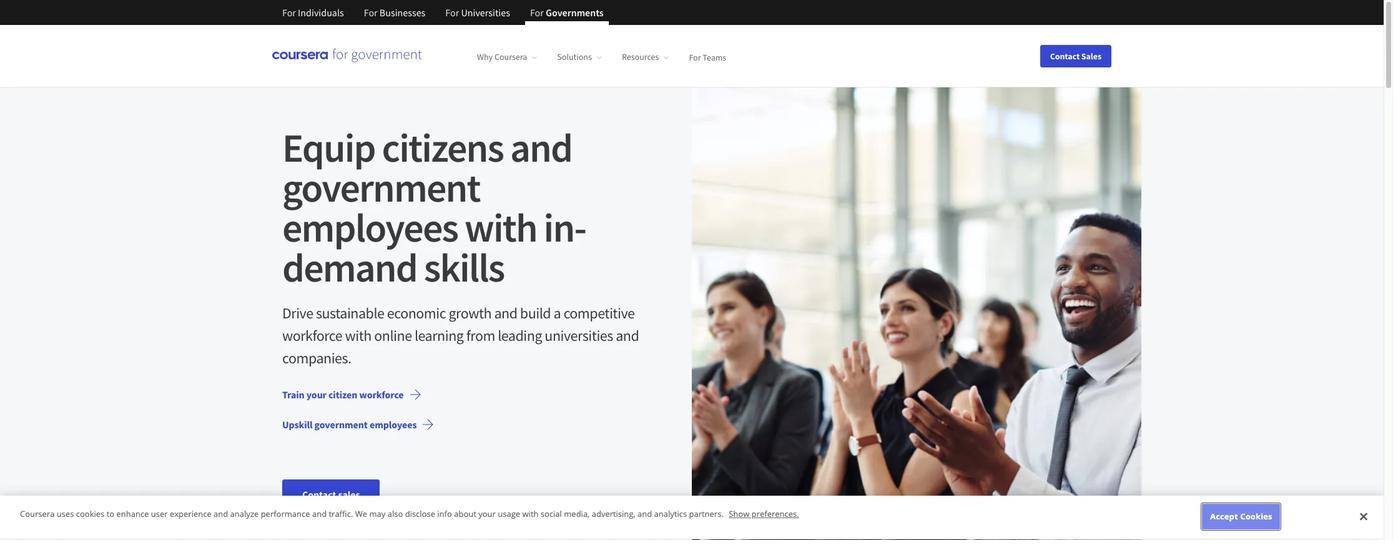 Task type: describe. For each thing, give the bounding box(es) containing it.
and inside equip citizens and government employees with in- demand skills
[[510, 122, 572, 172]]

usage
[[498, 509, 520, 520]]

build
[[520, 304, 551, 323]]

disclose
[[405, 509, 435, 520]]

privacy alert dialog
[[0, 496, 1384, 540]]

about
[[454, 509, 476, 520]]

competitive
[[564, 304, 635, 323]]

government inside equip citizens and government employees with in- demand skills
[[282, 162, 480, 212]]

coursera uses cookies to enhance user experience and analyze performance and traffic. we may also disclose info about your usage with social media, advertising, and analytics partners. show preferences.
[[20, 509, 799, 520]]

for governments
[[530, 6, 604, 19]]

for for governments
[[530, 6, 544, 19]]

coursera for government image
[[272, 49, 422, 63]]

equip citizens and government employees with in- demand skills
[[282, 122, 586, 292]]

sales
[[1082, 50, 1102, 62]]

upskill government employees link
[[272, 410, 444, 440]]

accept cookies
[[1211, 511, 1273, 522]]

preferences.
[[752, 509, 799, 520]]

uses
[[57, 509, 74, 520]]

contact for contact sales
[[1050, 50, 1080, 62]]

show
[[729, 509, 750, 520]]

may
[[369, 509, 386, 520]]

your inside "privacy" alert dialog
[[479, 509, 496, 520]]

economic
[[387, 304, 446, 323]]

why coursera
[[477, 51, 527, 63]]

growth
[[449, 304, 492, 323]]

experience
[[170, 509, 212, 520]]

for for individuals
[[282, 6, 296, 19]]

leading
[[498, 326, 542, 345]]

universities
[[461, 6, 510, 19]]

for individuals
[[282, 6, 344, 19]]

demand
[[282, 242, 417, 292]]

citizens
[[382, 122, 503, 172]]

analytics
[[654, 509, 687, 520]]

for businesses
[[364, 6, 426, 19]]

train your citizen workforce
[[282, 389, 404, 401]]

contact for contact sales
[[302, 488, 336, 501]]

0 vertical spatial your
[[307, 389, 327, 401]]

individuals
[[298, 6, 344, 19]]

contact sales
[[1050, 50, 1102, 62]]

solutions link
[[557, 51, 602, 63]]

with inside equip citizens and government employees with in- demand skills
[[465, 202, 537, 252]]

train your citizen workforce link
[[272, 380, 431, 410]]

enhance
[[116, 509, 149, 520]]

for universities
[[446, 6, 510, 19]]

performance
[[261, 509, 310, 520]]

in-
[[544, 202, 586, 252]]

we
[[355, 509, 367, 520]]

for for businesses
[[364, 6, 378, 19]]

for teams
[[689, 51, 727, 63]]

train
[[282, 389, 305, 401]]

learning
[[415, 326, 464, 345]]

a
[[554, 304, 561, 323]]

social
[[541, 509, 562, 520]]



Task type: vqa. For each thing, say whether or not it's contained in the screenshot.
BUSINESSES
yes



Task type: locate. For each thing, give the bounding box(es) containing it.
contact sales
[[302, 488, 360, 501]]

1 horizontal spatial coursera
[[495, 51, 527, 63]]

with inside the drive sustainable economic growth and build a competitive workforce with online learning from leading universities and companies.
[[345, 326, 372, 345]]

for left individuals
[[282, 6, 296, 19]]

for for universities
[[446, 6, 459, 19]]

teams
[[703, 51, 727, 63]]

coursera inside "privacy" alert dialog
[[20, 509, 55, 520]]

0 horizontal spatial coursera
[[20, 509, 55, 520]]

governments
[[546, 6, 604, 19]]

workforce inside the drive sustainable economic growth and build a competitive workforce with online learning from leading universities and companies.
[[282, 326, 342, 345]]

2 vertical spatial with
[[522, 509, 539, 520]]

info
[[437, 509, 452, 520]]

workforce up upskill government employees link
[[359, 389, 404, 401]]

cookies
[[76, 509, 105, 520]]

0 horizontal spatial your
[[307, 389, 327, 401]]

with
[[465, 202, 537, 252], [345, 326, 372, 345], [522, 509, 539, 520]]

equip
[[282, 122, 375, 172]]

0 horizontal spatial contact
[[302, 488, 336, 501]]

upskill government employees
[[282, 418, 417, 431]]

contact up traffic. at left
[[302, 488, 336, 501]]

user
[[151, 509, 168, 520]]

why
[[477, 51, 493, 63]]

0 vertical spatial government
[[282, 162, 480, 212]]

for teams link
[[689, 51, 727, 63]]

why coursera link
[[477, 51, 537, 63]]

for left the governments
[[530, 6, 544, 19]]

universities
[[545, 326, 613, 345]]

with inside "privacy" alert dialog
[[522, 509, 539, 520]]

1 vertical spatial your
[[479, 509, 496, 520]]

cookies
[[1241, 511, 1273, 522]]

businesses
[[380, 6, 426, 19]]

media,
[[564, 509, 590, 520]]

for left businesses
[[364, 6, 378, 19]]

traffic.
[[329, 509, 353, 520]]

1 vertical spatial employees
[[370, 418, 417, 431]]

drive sustainable economic growth and build a competitive workforce with online learning from leading universities and companies.
[[282, 304, 639, 368]]

coursera left "uses"
[[20, 509, 55, 520]]

contact
[[1050, 50, 1080, 62], [302, 488, 336, 501]]

upskill
[[282, 418, 313, 431]]

your right train
[[307, 389, 327, 401]]

companies.
[[282, 349, 351, 368]]

accept cookies button
[[1203, 504, 1281, 530]]

contact sales link
[[282, 480, 380, 510]]

0 vertical spatial employees
[[282, 202, 458, 252]]

0 vertical spatial with
[[465, 202, 537, 252]]

online
[[374, 326, 412, 345]]

coursera right why
[[495, 51, 527, 63]]

resources
[[622, 51, 659, 63]]

1 horizontal spatial contact
[[1050, 50, 1080, 62]]

also
[[388, 509, 403, 520]]

skills
[[424, 242, 504, 292]]

analyze
[[230, 509, 259, 520]]

show preferences. link
[[729, 509, 799, 520]]

0 vertical spatial coursera
[[495, 51, 527, 63]]

workforce up companies.
[[282, 326, 342, 345]]

1 vertical spatial government
[[315, 418, 368, 431]]

1 vertical spatial contact
[[302, 488, 336, 501]]

sales
[[338, 488, 360, 501]]

and
[[510, 122, 572, 172], [494, 304, 518, 323], [616, 326, 639, 345], [214, 509, 228, 520], [312, 509, 327, 520], [638, 509, 652, 520]]

banner navigation
[[272, 0, 614, 34]]

employees inside upskill government employees link
[[370, 418, 417, 431]]

employees
[[282, 202, 458, 252], [370, 418, 417, 431]]

workforce
[[282, 326, 342, 345], [359, 389, 404, 401]]

for left universities
[[446, 6, 459, 19]]

for left teams
[[689, 51, 701, 63]]

resources link
[[622, 51, 669, 63]]

your right about
[[479, 509, 496, 520]]

employees inside equip citizens and government employees with in- demand skills
[[282, 202, 458, 252]]

1 vertical spatial workforce
[[359, 389, 404, 401]]

citizen
[[329, 389, 358, 401]]

contact sales button
[[1040, 45, 1112, 67]]

drive
[[282, 304, 313, 323]]

coursera
[[495, 51, 527, 63], [20, 509, 55, 520]]

1 vertical spatial with
[[345, 326, 372, 345]]

to
[[107, 509, 114, 520]]

0 vertical spatial contact
[[1050, 50, 1080, 62]]

1 horizontal spatial workforce
[[359, 389, 404, 401]]

for
[[282, 6, 296, 19], [364, 6, 378, 19], [446, 6, 459, 19], [530, 6, 544, 19], [689, 51, 701, 63]]

from
[[466, 326, 495, 345]]

solutions
[[557, 51, 592, 63]]

1 horizontal spatial your
[[479, 509, 496, 520]]

advertising,
[[592, 509, 636, 520]]

partners.
[[689, 509, 724, 520]]

accept
[[1211, 511, 1238, 522]]

government
[[282, 162, 480, 212], [315, 418, 368, 431]]

1 vertical spatial coursera
[[20, 509, 55, 520]]

contact left the sales
[[1050, 50, 1080, 62]]

contact inside button
[[1050, 50, 1080, 62]]

your
[[307, 389, 327, 401], [479, 509, 496, 520]]

sustainable
[[316, 304, 384, 323]]

0 horizontal spatial workforce
[[282, 326, 342, 345]]

0 vertical spatial workforce
[[282, 326, 342, 345]]



